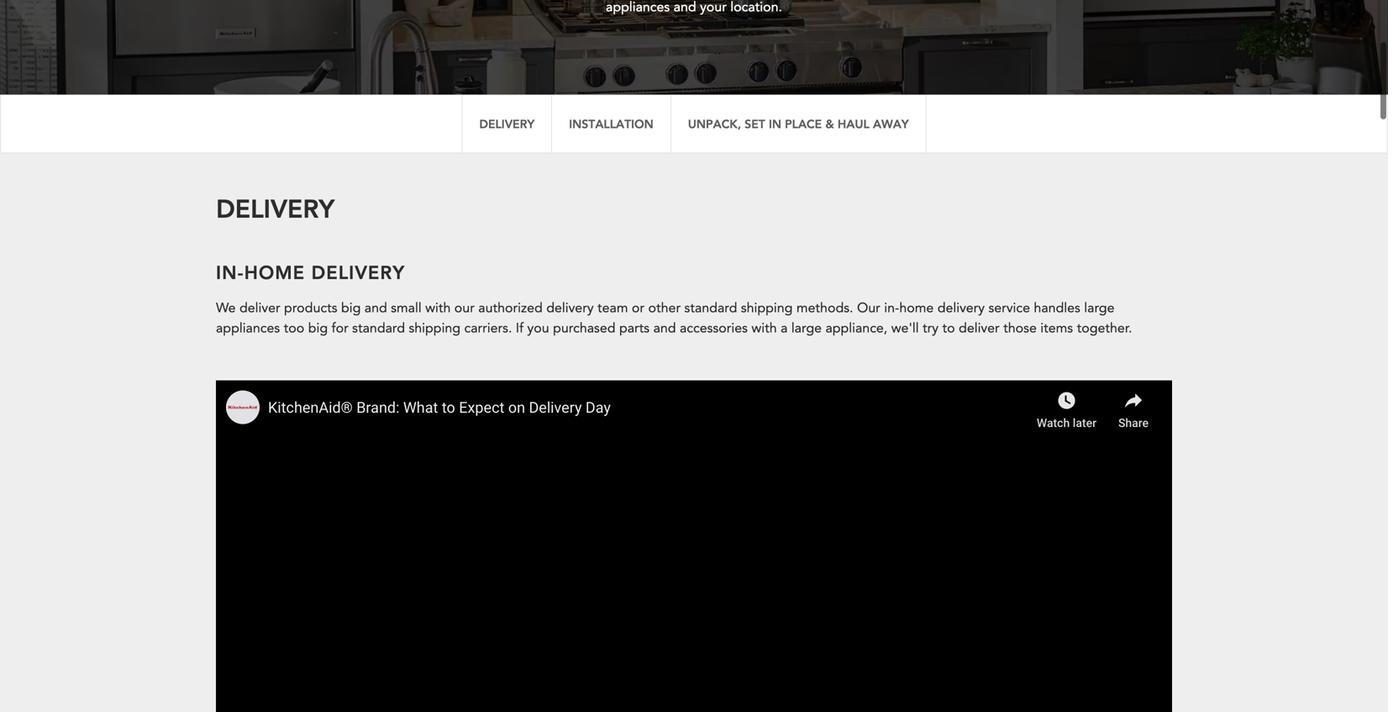 Task type: locate. For each thing, give the bounding box(es) containing it.
0 vertical spatial standard
[[685, 299, 738, 317]]

deliver right to
[[959, 319, 1000, 337]]

1 horizontal spatial delivery
[[938, 299, 985, 317]]

unpack, set in place & haul away button
[[671, 94, 927, 153]]

and
[[365, 299, 387, 317], [654, 319, 676, 337]]

big
[[341, 299, 361, 317], [308, 319, 328, 337]]

1 horizontal spatial and
[[654, 319, 676, 337]]

delivery
[[547, 299, 594, 317], [938, 299, 985, 317]]

1 vertical spatial shipping
[[409, 319, 461, 337]]

1 vertical spatial big
[[308, 319, 328, 337]]

those
[[1004, 319, 1037, 337]]

1 delivery from the left
[[547, 299, 594, 317]]

delivery inside button
[[479, 116, 535, 131]]

installation
[[569, 116, 654, 131]]

shipping up a
[[741, 299, 793, 317]]

0 horizontal spatial big
[[308, 319, 328, 337]]

deliver up appliances
[[240, 299, 280, 317]]

0 horizontal spatial delivery
[[547, 299, 594, 317]]

1 vertical spatial with
[[752, 319, 777, 337]]

authorized
[[479, 299, 543, 317]]

delivery up to
[[938, 299, 985, 317]]

together.
[[1077, 319, 1133, 337]]

haul
[[838, 116, 870, 131]]

1 horizontal spatial large
[[1085, 299, 1115, 317]]

with
[[425, 299, 451, 317], [752, 319, 777, 337]]

small
[[391, 299, 422, 317]]

0 vertical spatial shipping
[[741, 299, 793, 317]]

delivery up 'purchased'
[[547, 299, 594, 317]]

and down other at the left
[[654, 319, 676, 337]]

large right a
[[792, 319, 822, 337]]

deliver
[[240, 299, 280, 317], [959, 319, 1000, 337]]

0 vertical spatial big
[[341, 299, 361, 317]]

place
[[785, 116, 822, 131]]

and left small at the top
[[365, 299, 387, 317]]

you
[[528, 319, 550, 337]]

to
[[943, 319, 955, 337]]

0 horizontal spatial standard
[[352, 319, 405, 337]]

standard
[[685, 299, 738, 317], [352, 319, 405, 337]]

large up together.
[[1085, 299, 1115, 317]]

0 horizontal spatial with
[[425, 299, 451, 317]]

1 vertical spatial delivery
[[216, 192, 335, 224]]

away
[[873, 116, 909, 131]]

with left our
[[425, 299, 451, 317]]

shipping
[[741, 299, 793, 317], [409, 319, 461, 337]]

our
[[857, 299, 881, 317]]

home
[[900, 299, 934, 317]]

shipping down small at the top
[[409, 319, 461, 337]]

big down products
[[308, 319, 328, 337]]

accessories
[[680, 319, 748, 337]]

big up for
[[341, 299, 361, 317]]

in-
[[885, 299, 900, 317]]

1 horizontal spatial with
[[752, 319, 777, 337]]

1 horizontal spatial big
[[341, 299, 361, 317]]

standard down small at the top
[[352, 319, 405, 337]]

1 vertical spatial and
[[654, 319, 676, 337]]

large
[[1085, 299, 1115, 317], [792, 319, 822, 337]]

0 vertical spatial delivery
[[479, 116, 535, 131]]

0 horizontal spatial shipping
[[409, 319, 461, 337]]

a
[[781, 319, 788, 337]]

purchased
[[553, 319, 616, 337]]

0 vertical spatial and
[[365, 299, 387, 317]]

for
[[332, 319, 349, 337]]

0 vertical spatial with
[[425, 299, 451, 317]]

0 vertical spatial large
[[1085, 299, 1115, 317]]

delivery
[[479, 116, 535, 131], [216, 192, 335, 224], [312, 260, 405, 284]]

1 vertical spatial standard
[[352, 319, 405, 337]]

0 vertical spatial deliver
[[240, 299, 280, 317]]

delivery button
[[462, 94, 552, 153]]

1 vertical spatial large
[[792, 319, 822, 337]]

products
[[284, 299, 338, 317]]

with left a
[[752, 319, 777, 337]]

1 horizontal spatial deliver
[[959, 319, 1000, 337]]

handles
[[1034, 299, 1081, 317]]

2 vertical spatial delivery
[[312, 260, 405, 284]]

standard up accessories
[[685, 299, 738, 317]]



Task type: describe. For each thing, give the bounding box(es) containing it.
we deliver products big and small with our authorized delivery team or other standard shipping methods. our in-home delivery service handles large appliances too big for standard shipping carriers. if you purchased parts and accessories with a large appliance, we'll try to deliver those items together.
[[216, 299, 1133, 337]]

1 horizontal spatial shipping
[[741, 299, 793, 317]]

set
[[745, 116, 766, 131]]

service
[[989, 299, 1031, 317]]

unpack, set in place & haul away
[[688, 116, 909, 131]]

items
[[1041, 319, 1074, 337]]

1 horizontal spatial standard
[[685, 299, 738, 317]]

0 horizontal spatial large
[[792, 319, 822, 337]]

we
[[216, 299, 236, 317]]

2 delivery from the left
[[938, 299, 985, 317]]

home
[[244, 260, 305, 284]]

&
[[826, 116, 835, 131]]

appliance,
[[826, 319, 888, 337]]

0 horizontal spatial and
[[365, 299, 387, 317]]

team
[[598, 299, 628, 317]]

we'll
[[892, 319, 919, 337]]

try
[[923, 319, 939, 337]]

0 horizontal spatial deliver
[[240, 299, 280, 317]]

if
[[516, 319, 524, 337]]

in-
[[216, 260, 244, 284]]

unpack,
[[688, 116, 741, 131]]

1 vertical spatial deliver
[[959, 319, 1000, 337]]

in-home delivery
[[216, 260, 405, 284]]

installation button
[[552, 94, 671, 153]]

carriers.
[[464, 319, 512, 337]]

appliances
[[216, 319, 280, 337]]

other
[[649, 299, 681, 317]]

or
[[632, 299, 645, 317]]

parts
[[620, 319, 650, 337]]

in
[[769, 116, 782, 131]]

too
[[284, 319, 305, 337]]

our
[[455, 299, 475, 317]]

methods.
[[797, 299, 854, 317]]



Task type: vqa. For each thing, say whether or not it's contained in the screenshot.
leftmost 'and'
yes



